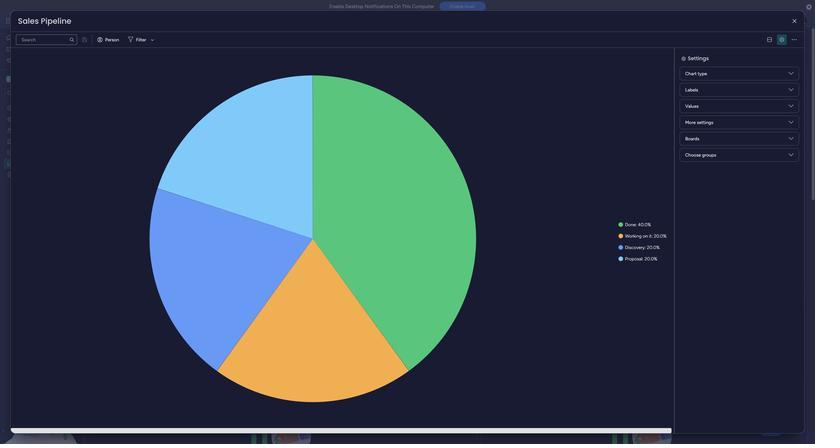 Task type: locate. For each thing, give the bounding box(es) containing it.
lottie animation element
[[0, 378, 83, 444]]

Filter dashboard by text search field
[[194, 52, 255, 63]]

chart
[[686, 71, 697, 76]]

dapulse dropdown down arrow image for boards
[[789, 136, 794, 143]]

1 vertical spatial 20.0%
[[647, 245, 660, 250]]

1 vertical spatial sales
[[98, 32, 125, 46]]

on
[[643, 233, 648, 239]]

20.0% down discovery : 20.0%
[[645, 256, 658, 262]]

enable
[[329, 4, 344, 9], [450, 4, 464, 9]]

1 horizontal spatial more dots image
[[796, 163, 800, 168]]

0 vertical spatial more dots image
[[314, 75, 319, 80]]

: for done
[[636, 222, 637, 228]]

$0
[[435, 97, 463, 125], [676, 97, 704, 125]]

monday
[[29, 17, 51, 24]]

20.0% right it
[[654, 233, 667, 239]]

dapulse close image
[[807, 4, 812, 10]]

2 vertical spatial dapulse dropdown down arrow image
[[789, 120, 794, 127]]

sales up home
[[18, 16, 39, 26]]

: down on
[[645, 245, 646, 250]]

40.0%
[[638, 222, 651, 228]]

on
[[394, 4, 401, 9]]

monday sales crm
[[29, 17, 78, 24]]

more dots image
[[314, 75, 319, 80], [796, 163, 800, 168]]

20.0%
[[654, 233, 667, 239], [647, 245, 660, 250], [645, 256, 658, 262]]

settings
[[697, 120, 714, 125]]

of
[[386, 73, 392, 81]]

values
[[686, 103, 699, 109]]

enable desktop notifications on this computer
[[329, 4, 435, 9]]

boards
[[686, 136, 700, 141]]

share button
[[762, 34, 789, 44]]

1 dapulse dropdown down arrow image from the top
[[789, 87, 794, 95]]

enable left now!
[[450, 4, 464, 9]]

discovery : 20.0%
[[625, 245, 660, 250]]

now!
[[465, 4, 475, 9]]

0 horizontal spatial more dots image
[[314, 75, 319, 80]]

20.0% for discovery : 20.0%
[[647, 245, 660, 250]]

won
[[393, 73, 407, 81]]

0 horizontal spatial enable
[[329, 4, 344, 9]]

more dots image
[[792, 37, 797, 42], [796, 75, 800, 80]]

1 horizontal spatial enable
[[450, 4, 464, 9]]

enable inside button
[[450, 4, 464, 9]]

0 vertical spatial dapulse dropdown down arrow image
[[789, 71, 794, 78]]

computer
[[412, 4, 435, 9]]

more settings
[[686, 120, 714, 125]]

sales inside sales dashboard banner
[[98, 32, 125, 46]]

notifications
[[365, 4, 393, 9]]

help button
[[760, 425, 783, 436]]

1 vertical spatial dapulse dropdown down arrow image
[[789, 136, 794, 143]]

filter
[[136, 37, 146, 42]]

2 vertical spatial dapulse dropdown down arrow image
[[789, 152, 794, 160]]

: left 40.0%
[[636, 222, 637, 228]]

20.0% down it
[[647, 245, 660, 250]]

chart type
[[686, 71, 707, 76]]

enable left desktop
[[329, 4, 344, 9]]

public board image
[[7, 171, 13, 177]]

my
[[14, 46, 21, 52]]

0 vertical spatial sales
[[18, 16, 39, 26]]

20.0% for proposal : 20.0%
[[645, 256, 658, 262]]

0 horizontal spatial sales
[[18, 16, 39, 26]]

:
[[636, 222, 637, 228], [652, 233, 653, 239], [645, 245, 646, 250], [643, 256, 644, 262]]

1 dapulse dropdown down arrow image from the top
[[789, 71, 794, 78]]

done : 40.0%
[[625, 222, 651, 228]]

: for proposal
[[643, 256, 644, 262]]

dapulse x slim image
[[793, 19, 797, 24]]

public dashboard image
[[7, 160, 13, 166]]

search image
[[69, 37, 75, 42]]

option
[[0, 102, 83, 103]]

1 $0 from the left
[[435, 97, 463, 125]]

my work
[[14, 46, 32, 52]]

it
[[649, 233, 652, 239]]

sales
[[18, 16, 39, 26], [98, 32, 125, 46]]

christina overa image
[[797, 16, 808, 26]]

None search field
[[16, 35, 77, 45]]

sales
[[53, 17, 66, 24]]

0 vertical spatial dapulse dropdown down arrow image
[[789, 87, 794, 95]]

3 dapulse dropdown down arrow image from the top
[[789, 152, 794, 160]]

2 dapulse dropdown down arrow image from the top
[[789, 136, 794, 143]]

done
[[625, 222, 636, 228]]

1 horizontal spatial sales
[[98, 32, 125, 46]]

: for discovery
[[645, 245, 646, 250]]

sales left filter popup button
[[98, 32, 125, 46]]

: down discovery : 20.0%
[[643, 256, 644, 262]]

filter button
[[126, 35, 156, 45]]

dapulse dropdown down arrow image for settings
[[789, 120, 794, 127]]

dapulse dropdown down arrow image
[[789, 87, 794, 95], [789, 136, 794, 143], [789, 152, 794, 160]]

settings
[[688, 55, 709, 62]]

list box
[[0, 101, 83, 268]]

1 horizontal spatial $0
[[676, 97, 704, 125]]

1 vertical spatial dapulse dropdown down arrow image
[[789, 104, 794, 111]]

dapulse dropdown down arrow image
[[789, 71, 794, 78], [789, 104, 794, 111], [789, 120, 794, 127]]

0 horizontal spatial $0
[[435, 97, 463, 125]]

3 dapulse dropdown down arrow image from the top
[[789, 120, 794, 127]]

share
[[774, 36, 786, 41]]

2 vertical spatial 20.0%
[[645, 256, 658, 262]]

enable for enable now!
[[450, 4, 464, 9]]



Task type: describe. For each thing, give the bounding box(es) containing it.
person button
[[95, 35, 123, 45]]

more
[[686, 120, 696, 125]]

: right on
[[652, 233, 653, 239]]

pipeline
[[41, 16, 71, 26]]

Filter dashboard by text search field
[[16, 35, 77, 45]]

Sales Dashboard field
[[96, 32, 187, 46]]

sales dashboard
[[98, 32, 185, 46]]

sales dashboard banner
[[86, 29, 812, 65]]

choose
[[686, 152, 701, 158]]

type
[[698, 71, 707, 76]]

workspace image
[[6, 76, 13, 83]]

dapulse dropdown down arrow image for type
[[789, 71, 794, 78]]

home
[[15, 35, 27, 40]]

average
[[341, 73, 366, 81]]

value
[[368, 73, 385, 81]]

enable for enable desktop notifications on this computer
[[329, 4, 344, 9]]

lottie animation image
[[0, 378, 83, 444]]

work
[[22, 46, 32, 52]]

home button
[[4, 33, 70, 43]]

groups
[[702, 152, 717, 158]]

Sales Pipeline field
[[16, 16, 73, 26]]

1 vertical spatial more dots image
[[796, 75, 800, 80]]

select product image
[[6, 18, 12, 24]]

crm
[[67, 17, 78, 24]]

mass email tracking image
[[6, 57, 12, 63]]

v2 split view image
[[768, 37, 772, 42]]

choose groups
[[686, 152, 717, 158]]

dapulse dropdown down arrow image for choose groups
[[789, 152, 794, 160]]

enable now! button
[[440, 2, 486, 11]]

sales for done
[[18, 16, 39, 26]]

dapulse dropdown down arrow image for labels
[[789, 87, 794, 95]]

proposal : 20.0%
[[625, 256, 658, 262]]

discovery
[[625, 245, 645, 250]]

c button
[[5, 74, 65, 85]]

working on it : 20.0%
[[625, 233, 667, 239]]

average value of won deals
[[341, 73, 425, 81]]

sales pipeline
[[18, 16, 71, 26]]

proposal
[[625, 256, 643, 262]]

dashboard
[[128, 32, 185, 46]]

arrow down image
[[149, 36, 156, 44]]

working
[[625, 233, 642, 239]]

desktop
[[345, 4, 364, 9]]

labels
[[686, 87, 699, 93]]

0 vertical spatial 20.0%
[[654, 233, 667, 239]]

deals
[[408, 73, 425, 81]]

1 vertical spatial more dots image
[[796, 163, 800, 168]]

sales for $192,000
[[98, 32, 125, 46]]

0 vertical spatial more dots image
[[792, 37, 797, 42]]

2 $0 from the left
[[676, 97, 704, 125]]

person
[[105, 37, 119, 42]]

2 dapulse dropdown down arrow image from the top
[[789, 104, 794, 111]]

v2 settings line image
[[780, 37, 785, 42]]

$192,000
[[158, 97, 259, 125]]

help
[[766, 428, 777, 434]]

this
[[402, 4, 411, 9]]

my work button
[[4, 44, 70, 54]]

enable now!
[[450, 4, 475, 9]]

c
[[8, 76, 11, 82]]



Task type: vqa. For each thing, say whether or not it's contained in the screenshot.
Getting Started
no



